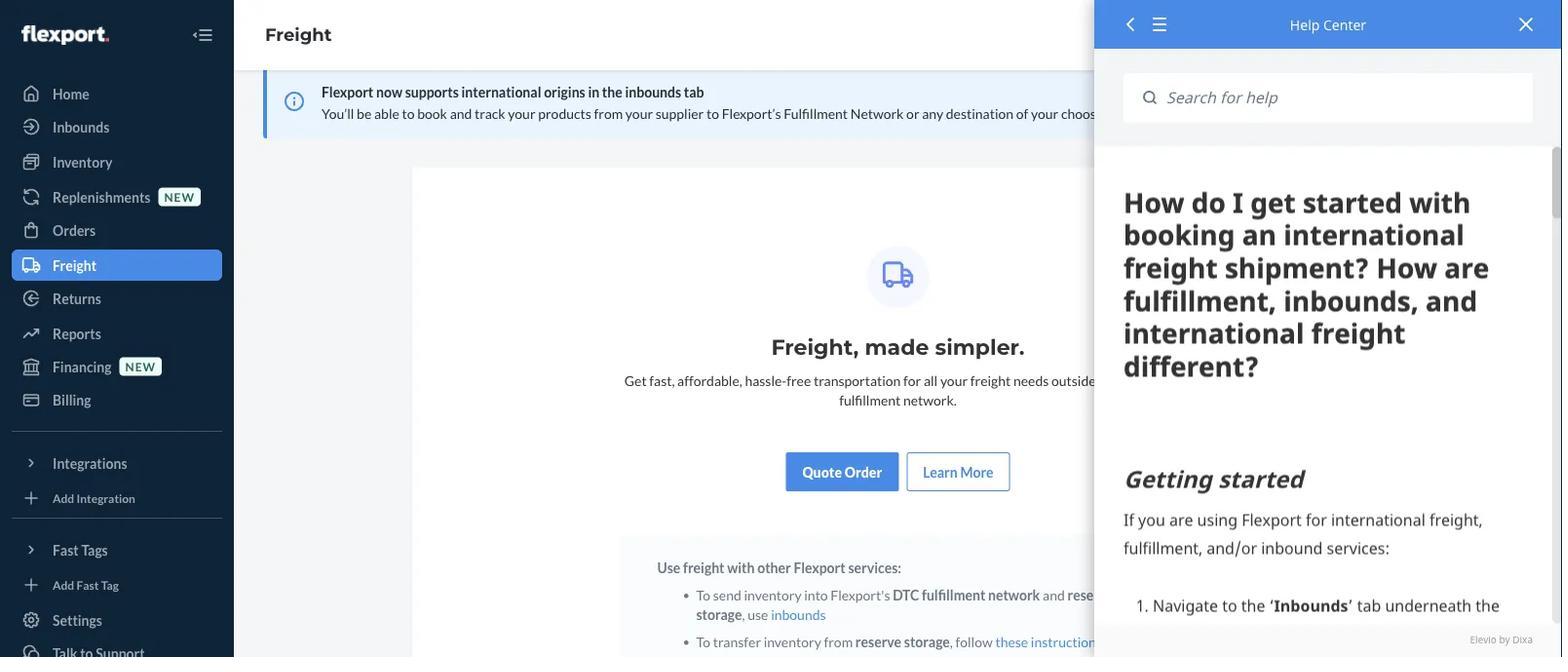 Task type: vqa. For each thing, say whether or not it's contained in the screenshot.
'Website'
no



Task type: locate. For each thing, give the bounding box(es) containing it.
freight right 'use'
[[683, 559, 725, 576]]

0 vertical spatial add
[[53, 491, 74, 505]]

inbounds down into
[[771, 606, 826, 622]]

fulfillment
[[840, 391, 901, 408], [922, 586, 986, 603]]

0 horizontal spatial to
[[402, 105, 415, 121]]

freight up returns
[[53, 257, 97, 273]]

0 horizontal spatial from
[[594, 105, 623, 121]]

learn more
[[923, 464, 994, 480]]

inventory down the inbounds button
[[764, 633, 822, 650]]

1 horizontal spatial fulfillment
[[922, 586, 986, 603]]

2 to from the top
[[697, 633, 711, 650]]

and inside the flexport now supports international origins in the inbounds tab you'll be able to book and track your products from your supplier to flexport's fulfillment network or any destination of your choosing.
[[450, 105, 472, 121]]

quote
[[803, 464, 842, 480]]

free
[[787, 372, 811, 389]]

1 vertical spatial the
[[1099, 372, 1119, 389]]

dtc
[[893, 586, 920, 603]]

freight up you'll
[[265, 24, 332, 45]]

flexport right outside
[[1121, 372, 1172, 389]]

0 horizontal spatial ,
[[742, 606, 745, 622]]

1 vertical spatial fast
[[77, 578, 99, 592]]

transfer
[[713, 633, 761, 650]]

elevio
[[1471, 633, 1497, 647]]

the
[[602, 83, 623, 100], [1099, 372, 1119, 389]]

to transfer inventory from reserve storage , follow these instructions
[[697, 633, 1103, 650]]

0 horizontal spatial the
[[602, 83, 623, 100]]

freight down simpler.
[[971, 372, 1011, 389]]

add for add fast tag
[[53, 578, 74, 592]]

fast left tag
[[77, 578, 99, 592]]

0 vertical spatial from
[[594, 105, 623, 121]]

get fast, affordable, hassle-free transportation for all your freight needs outside the flexport fulfillment network.
[[625, 372, 1172, 408]]

1 vertical spatial to
[[697, 633, 711, 650]]

2 horizontal spatial flexport
[[1121, 372, 1172, 389]]

0 vertical spatial inventory
[[744, 586, 802, 603]]

the inside the flexport now supports international origins in the inbounds tab you'll be able to book and track your products from your supplier to flexport's fulfillment network or any destination of your choosing.
[[602, 83, 623, 100]]

0 vertical spatial to
[[697, 586, 711, 603]]

track
[[475, 105, 506, 121]]

settings
[[53, 612, 102, 628]]

to right able
[[402, 105, 415, 121]]

flexport
[[322, 83, 374, 100], [1121, 372, 1172, 389], [794, 559, 846, 576]]

to right supplier
[[707, 105, 719, 121]]

1 horizontal spatial flexport
[[794, 559, 846, 576]]

, left the follow
[[950, 633, 953, 650]]

flexport inside get fast, affordable, hassle-free transportation for all your freight needs outside the flexport fulfillment network.
[[1121, 372, 1172, 389]]

new down reports link
[[125, 359, 156, 373]]

0 vertical spatial storage
[[697, 606, 742, 622]]

other
[[758, 559, 791, 576]]

1 vertical spatial inbounds
[[771, 606, 826, 622]]

freight
[[265, 24, 332, 45], [53, 257, 97, 273]]

learn more button
[[923, 462, 994, 482]]

, left the use
[[742, 606, 745, 622]]

storage
[[697, 606, 742, 622], [905, 633, 950, 650]]

learn
[[923, 464, 958, 480]]

0 vertical spatial fast
[[53, 542, 79, 558]]

inbounds up supplier
[[625, 83, 682, 100]]

to left send
[[697, 586, 711, 603]]

tab
[[684, 83, 704, 100]]

inventory for send
[[744, 586, 802, 603]]

from down in
[[594, 105, 623, 121]]

1 vertical spatial freight
[[683, 559, 725, 576]]

your
[[508, 105, 536, 121], [626, 105, 653, 121], [1031, 105, 1059, 121], [941, 372, 968, 389]]

origins
[[544, 83, 586, 100]]

new up orders link
[[164, 190, 195, 204]]

1 horizontal spatial reserve
[[1068, 586, 1114, 603]]

freight link up returns link
[[12, 250, 222, 281]]

1 vertical spatial inventory
[[764, 633, 822, 650]]

add up settings
[[53, 578, 74, 592]]

add fast tag
[[53, 578, 119, 592]]

1 horizontal spatial and
[[1043, 586, 1065, 603]]

fast tags button
[[12, 534, 222, 565]]

,
[[742, 606, 745, 622], [950, 633, 953, 650]]

freight link
[[265, 24, 332, 45], [12, 250, 222, 281]]

reserve up instructions
[[1068, 586, 1114, 603]]

1 horizontal spatial freight link
[[265, 24, 332, 45]]

fast,
[[650, 372, 675, 389]]

flexport up into
[[794, 559, 846, 576]]

0 vertical spatial inbounds
[[625, 83, 682, 100]]

inventory
[[744, 586, 802, 603], [764, 633, 822, 650]]

your right the all
[[941, 372, 968, 389]]

financing
[[53, 358, 112, 375]]

1 horizontal spatial ,
[[950, 633, 953, 650]]

1 horizontal spatial from
[[824, 633, 853, 650]]

1 horizontal spatial storage
[[905, 633, 950, 650]]

0 vertical spatial freight
[[971, 372, 1011, 389]]

1 add from the top
[[53, 491, 74, 505]]

reports
[[53, 325, 101, 342]]

reserve
[[1068, 586, 1114, 603], [856, 633, 902, 650]]

0 horizontal spatial reserve
[[856, 633, 902, 650]]

freight,
[[772, 334, 859, 360]]

0 vertical spatial new
[[164, 190, 195, 204]]

fast
[[53, 542, 79, 558], [77, 578, 99, 592]]

needs
[[1014, 372, 1049, 389]]

0 horizontal spatial fulfillment
[[840, 391, 901, 408]]

1 vertical spatial storage
[[905, 633, 950, 650]]

1 horizontal spatial to
[[707, 105, 719, 121]]

freight
[[971, 372, 1011, 389], [683, 559, 725, 576]]

your right "of"
[[1031, 105, 1059, 121]]

instructions
[[1031, 633, 1103, 650]]

0 vertical spatial and
[[450, 105, 472, 121]]

add for add integration
[[53, 491, 74, 505]]

book
[[417, 105, 447, 121]]

with
[[728, 559, 755, 576]]

0 vertical spatial fulfillment
[[840, 391, 901, 408]]

follow
[[956, 633, 993, 650]]

1 vertical spatial new
[[125, 359, 156, 373]]

from inside the flexport now supports international origins in the inbounds tab you'll be able to book and track your products from your supplier to flexport's fulfillment network or any destination of your choosing.
[[594, 105, 623, 121]]

1 vertical spatial flexport
[[1121, 372, 1172, 389]]

add left integration
[[53, 491, 74, 505]]

to
[[697, 586, 711, 603], [697, 633, 711, 650]]

0 horizontal spatial inbounds
[[625, 83, 682, 100]]

1 horizontal spatial freight
[[971, 372, 1011, 389]]

add integration link
[[12, 486, 222, 510]]

fulfillment inside get fast, affordable, hassle-free transportation for all your freight needs outside the flexport fulfillment network.
[[840, 391, 901, 408]]

0 vertical spatial flexport
[[322, 83, 374, 100]]

1 vertical spatial freight
[[53, 257, 97, 273]]

0 vertical spatial the
[[602, 83, 623, 100]]

help center
[[1291, 15, 1367, 34]]

Search search field
[[1157, 73, 1534, 122]]

1 to from the top
[[697, 586, 711, 603]]

0 vertical spatial reserve
[[1068, 586, 1114, 603]]

new
[[164, 190, 195, 204], [125, 359, 156, 373]]

inbounds
[[625, 83, 682, 100], [771, 606, 826, 622]]

inbounds link
[[12, 111, 222, 142]]

and right the book
[[450, 105, 472, 121]]

inventory up , use inbounds
[[744, 586, 802, 603]]

and right the network on the bottom right of the page
[[1043, 586, 1065, 603]]

fulfillment right dtc at right bottom
[[922, 586, 986, 603]]

0 horizontal spatial flexport
[[322, 83, 374, 100]]

destination
[[946, 105, 1014, 121]]

reserve down reserve storage
[[856, 633, 902, 650]]

home
[[53, 85, 90, 102]]

0 horizontal spatial freight
[[53, 257, 97, 273]]

from
[[594, 105, 623, 121], [824, 633, 853, 650]]

to left transfer in the left bottom of the page
[[697, 633, 711, 650]]

from down the inbounds button
[[824, 633, 853, 650]]

1 vertical spatial fulfillment
[[922, 586, 986, 603]]

storage down reserve storage
[[905, 633, 950, 650]]

all
[[924, 372, 938, 389]]

fulfillment down transportation
[[840, 391, 901, 408]]

1 vertical spatial reserve
[[856, 633, 902, 650]]

1 horizontal spatial the
[[1099, 372, 1119, 389]]

flexport up you'll
[[322, 83, 374, 100]]

these
[[996, 633, 1029, 650]]

0 horizontal spatial storage
[[697, 606, 742, 622]]

into
[[805, 586, 828, 603]]

fast left tags
[[53, 542, 79, 558]]

choosing.
[[1062, 105, 1118, 121]]

2 to from the left
[[707, 105, 719, 121]]

the right in
[[602, 83, 623, 100]]

1 horizontal spatial new
[[164, 190, 195, 204]]

storage down send
[[697, 606, 742, 622]]

2 add from the top
[[53, 578, 74, 592]]

0 vertical spatial ,
[[742, 606, 745, 622]]

0 horizontal spatial freight link
[[12, 250, 222, 281]]

0 vertical spatial freight
[[265, 24, 332, 45]]

0 horizontal spatial new
[[125, 359, 156, 373]]

1 vertical spatial add
[[53, 578, 74, 592]]

0 horizontal spatial and
[[450, 105, 472, 121]]

tags
[[81, 542, 108, 558]]

the inside get fast, affordable, hassle-free transportation for all your freight needs outside the flexport fulfillment network.
[[1099, 372, 1119, 389]]

network
[[989, 586, 1041, 603]]

your down international
[[508, 105, 536, 121]]

of
[[1017, 105, 1029, 121]]

1 to from the left
[[402, 105, 415, 121]]

inbounds
[[53, 118, 109, 135]]

freight link up you'll
[[265, 24, 332, 45]]

to for to transfer inventory from reserve storage , follow these instructions
[[697, 633, 711, 650]]

the right outside
[[1099, 372, 1119, 389]]



Task type: describe. For each thing, give the bounding box(es) containing it.
tag
[[101, 578, 119, 592]]

inbounds inside the flexport now supports international origins in the inbounds tab you'll be able to book and track your products from your supplier to flexport's fulfillment network or any destination of your choosing.
[[625, 83, 682, 100]]

learn more link
[[907, 452, 1011, 491]]

hassle-
[[745, 372, 787, 389]]

be
[[357, 105, 372, 121]]

your left supplier
[[626, 105, 653, 121]]

freight inside get fast, affordable, hassle-free transportation for all your freight needs outside the flexport fulfillment network.
[[971, 372, 1011, 389]]

center
[[1324, 15, 1367, 34]]

send
[[713, 586, 742, 603]]

orders link
[[12, 214, 222, 246]]

dixa
[[1513, 633, 1534, 647]]

1 horizontal spatial freight
[[265, 24, 332, 45]]

to for to send inventory into flexport's dtc fulfillment network and
[[697, 586, 711, 603]]

supports
[[405, 83, 459, 100]]

transportation
[[814, 372, 901, 389]]

add integration
[[53, 491, 135, 505]]

your inside get fast, affordable, hassle-free transportation for all your freight needs outside the flexport fulfillment network.
[[941, 372, 968, 389]]

inventory for transfer
[[764, 633, 822, 650]]

international
[[462, 83, 542, 100]]

in
[[588, 83, 600, 100]]

integration
[[77, 491, 135, 505]]

2 vertical spatial flexport
[[794, 559, 846, 576]]

services:
[[849, 559, 902, 576]]

1 horizontal spatial inbounds
[[771, 606, 826, 622]]

products
[[538, 105, 592, 121]]

inventory
[[53, 154, 112, 170]]

flexport now supports international origins in the inbounds tab you'll be able to book and track your products from your supplier to flexport's fulfillment network or any destination of your choosing.
[[322, 83, 1118, 121]]

reports link
[[12, 318, 222, 349]]

integrations
[[53, 455, 127, 471]]

for
[[904, 372, 922, 389]]

outside
[[1052, 372, 1096, 389]]

inventory link
[[12, 146, 222, 177]]

0 horizontal spatial freight
[[683, 559, 725, 576]]

integrations button
[[12, 447, 222, 479]]

you'll
[[322, 105, 354, 121]]

elevio by dixa
[[1471, 633, 1534, 647]]

network.
[[904, 391, 957, 408]]

by
[[1500, 633, 1511, 647]]

returns
[[53, 290, 101, 307]]

now
[[376, 83, 403, 100]]

any
[[923, 105, 944, 121]]

close navigation image
[[191, 23, 214, 47]]

home link
[[12, 78, 222, 109]]

these instructions button
[[996, 632, 1103, 651]]

quote order
[[803, 464, 883, 480]]

able
[[374, 105, 400, 121]]

settings link
[[12, 604, 222, 636]]

flexport's
[[722, 105, 781, 121]]

add fast tag link
[[12, 573, 222, 597]]

0 vertical spatial freight link
[[265, 24, 332, 45]]

use
[[658, 559, 681, 576]]

simpler.
[[935, 334, 1025, 360]]

flexport logo image
[[21, 25, 109, 45]]

supplier
[[656, 105, 704, 121]]

made
[[865, 334, 929, 360]]

reserve storage
[[697, 586, 1114, 622]]

more
[[961, 464, 994, 480]]

flexport inside the flexport now supports international origins in the inbounds tab you'll be able to book and track your products from your supplier to flexport's fulfillment network or any destination of your choosing.
[[322, 83, 374, 100]]

1 vertical spatial from
[[824, 633, 853, 650]]

orders
[[53, 222, 96, 238]]

1 vertical spatial freight link
[[12, 250, 222, 281]]

storage inside reserve storage
[[697, 606, 742, 622]]

flexport's
[[831, 586, 891, 603]]

billing
[[53, 391, 91, 408]]

quote order button
[[786, 452, 899, 491]]

elevio by dixa link
[[1124, 633, 1534, 647]]

fulfillment
[[784, 105, 848, 121]]

new for replenishments
[[164, 190, 195, 204]]

inbounds button
[[771, 604, 826, 624]]

freight, made simpler.
[[772, 334, 1025, 360]]

use freight with other flexport services:
[[658, 559, 902, 576]]

fast inside dropdown button
[[53, 542, 79, 558]]

get
[[625, 372, 647, 389]]

to send inventory into flexport's dtc fulfillment network and
[[697, 586, 1068, 603]]

or
[[907, 105, 920, 121]]

help
[[1291, 15, 1320, 34]]

affordable,
[[678, 372, 743, 389]]

replenishments
[[53, 189, 151, 205]]

new for financing
[[125, 359, 156, 373]]

, use inbounds
[[742, 606, 826, 622]]

network
[[851, 105, 904, 121]]

fast tags
[[53, 542, 108, 558]]

1 vertical spatial and
[[1043, 586, 1065, 603]]

returns link
[[12, 283, 222, 314]]

billing link
[[12, 384, 222, 415]]

order
[[845, 464, 883, 480]]

1 vertical spatial ,
[[950, 633, 953, 650]]

use
[[748, 606, 769, 622]]

reserve inside reserve storage
[[1068, 586, 1114, 603]]



